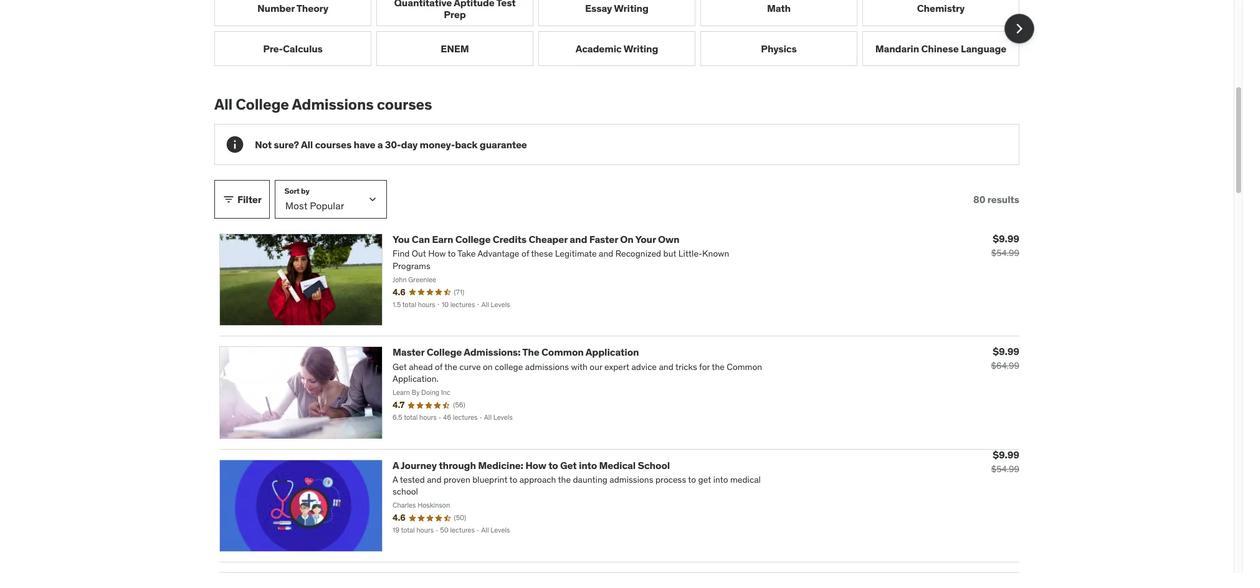 Task type: describe. For each thing, give the bounding box(es) containing it.
calculus
[[283, 42, 323, 55]]

writing for academic writing
[[624, 42, 658, 55]]

back
[[455, 138, 478, 151]]

get
[[698, 474, 711, 485]]

2 horizontal spatial to
[[688, 474, 696, 485]]

total
[[401, 526, 415, 535]]

school
[[393, 486, 418, 498]]

admissions
[[292, 95, 374, 114]]

mandarin
[[875, 42, 919, 55]]

test
[[496, 0, 516, 9]]

a
[[377, 138, 383, 151]]

charles
[[393, 501, 416, 510]]

quantitative aptitude test prep
[[394, 0, 516, 20]]

pre-calculus link
[[214, 31, 371, 66]]

80
[[973, 193, 985, 205]]

admissions:
[[464, 346, 520, 359]]

1 horizontal spatial and
[[570, 233, 587, 246]]

college for admissions:
[[427, 346, 462, 359]]

hoskinson
[[418, 501, 450, 510]]

academic writing
[[576, 42, 658, 55]]

tested
[[400, 474, 425, 485]]

language
[[961, 42, 1006, 55]]

can
[[412, 233, 430, 246]]

2 a from the top
[[393, 474, 398, 485]]

journey
[[401, 459, 437, 471]]

process
[[655, 474, 686, 485]]

30-
[[385, 138, 401, 151]]

1 a from the top
[[393, 459, 399, 471]]

writing for essay writing
[[614, 2, 649, 14]]

earn
[[432, 233, 453, 246]]

mandarin chinese language link
[[862, 31, 1019, 66]]

academic writing link
[[538, 31, 695, 66]]

80 results status
[[973, 193, 1019, 205]]

a journey through medicine: how to get into medical school a tested and proven blueprint to approach the daunting admissions process to get into medical school charles hoskinson
[[393, 459, 761, 510]]

enem
[[441, 42, 469, 55]]

2 $54.99 from the top
[[991, 463, 1019, 475]]

application
[[586, 346, 639, 359]]

$9.99 $64.99
[[991, 345, 1019, 372]]

courses for admissions
[[377, 95, 432, 114]]

19
[[393, 526, 399, 535]]

pre-
[[263, 42, 283, 55]]

$64.99
[[991, 360, 1019, 372]]

daunting
[[573, 474, 607, 485]]

cheaper
[[529, 233, 568, 246]]

you can earn college credits cheaper and faster on your own link
[[393, 233, 679, 246]]

1 horizontal spatial all
[[301, 138, 313, 151]]

not sure? all courses have a 30-day money-back guarantee
[[255, 138, 527, 151]]

all for all levels
[[481, 526, 489, 535]]

the
[[522, 346, 539, 359]]

1 $9.99 $54.99 from the top
[[991, 233, 1019, 259]]

and inside a journey through medicine: how to get into medical school a tested and proven blueprint to approach the daunting admissions process to get into medical school charles hoskinson
[[427, 474, 441, 485]]

essay writing link
[[538, 0, 695, 26]]

math link
[[700, 0, 857, 26]]

credits
[[493, 233, 527, 246]]

filter button
[[214, 180, 270, 219]]

essay
[[585, 2, 612, 14]]

master college admissions: the common application link
[[393, 346, 639, 359]]

quantitative aptitude test prep link
[[376, 0, 533, 26]]

day
[[401, 138, 418, 151]]

a journey through medicine: how to get into medical school link
[[393, 459, 670, 471]]

80 results
[[973, 193, 1019, 205]]

1 horizontal spatial to
[[548, 459, 558, 471]]

get
[[560, 459, 577, 471]]

medical
[[730, 474, 761, 485]]

levels
[[491, 526, 510, 535]]

$9.99 for you can earn college credits cheaper and faster on your own
[[993, 233, 1019, 245]]

master college admissions: the common application
[[393, 346, 639, 359]]

how
[[525, 459, 546, 471]]

academic
[[576, 42, 622, 55]]

chemistry link
[[862, 0, 1019, 26]]

approach
[[519, 474, 556, 485]]

medicine:
[[478, 459, 523, 471]]

carousel element
[[214, 0, 1034, 66]]



Task type: vqa. For each thing, say whether or not it's contained in the screenshot.
middle "$9.99"
yes



Task type: locate. For each thing, give the bounding box(es) containing it.
writing right academic
[[624, 42, 658, 55]]

0 vertical spatial into
[[579, 459, 597, 471]]

1 vertical spatial a
[[393, 474, 398, 485]]

math
[[767, 2, 791, 14]]

prep
[[444, 8, 466, 20]]

a
[[393, 459, 399, 471], [393, 474, 398, 485]]

next image
[[1009, 19, 1029, 39]]

50
[[440, 526, 448, 535]]

1 vertical spatial writing
[[624, 42, 658, 55]]

all for all college admissions courses
[[214, 95, 232, 114]]

$9.99
[[993, 233, 1019, 245], [993, 345, 1019, 358], [993, 448, 1019, 461]]

physics link
[[700, 31, 857, 66]]

1 $54.99 from the top
[[991, 247, 1019, 259]]

proven
[[444, 474, 470, 485]]

0 horizontal spatial and
[[427, 474, 441, 485]]

19 total hours
[[393, 526, 434, 535]]

1 horizontal spatial courses
[[377, 95, 432, 114]]

faster
[[589, 233, 618, 246]]

guarantee
[[480, 138, 527, 151]]

a up school
[[393, 474, 398, 485]]

writing right essay
[[614, 2, 649, 14]]

$9.99 inside $9.99 $64.99
[[993, 345, 1019, 358]]

all college admissions courses
[[214, 95, 432, 114]]

all levels
[[481, 526, 510, 535]]

college up not
[[236, 95, 289, 114]]

common
[[541, 346, 584, 359]]

chemistry
[[917, 2, 965, 14]]

hours
[[416, 526, 434, 535]]

to left the get at the right bottom of the page
[[688, 474, 696, 485]]

pre-calculus
[[263, 42, 323, 55]]

into up the daunting
[[579, 459, 597, 471]]

through
[[439, 459, 476, 471]]

the
[[558, 474, 571, 485]]

2 vertical spatial all
[[481, 526, 489, 535]]

1 vertical spatial courses
[[315, 138, 352, 151]]

all
[[214, 95, 232, 114], [301, 138, 313, 151], [481, 526, 489, 535]]

2 vertical spatial $9.99
[[993, 448, 1019, 461]]

small image
[[222, 193, 235, 206]]

blueprint
[[472, 474, 507, 485]]

2 vertical spatial college
[[427, 346, 462, 359]]

school
[[638, 459, 670, 471]]

results
[[987, 193, 1019, 205]]

have
[[354, 138, 375, 151]]

your
[[635, 233, 656, 246]]

college
[[236, 95, 289, 114], [455, 233, 491, 246], [427, 346, 462, 359]]

theory
[[296, 2, 328, 14]]

1 horizontal spatial into
[[713, 474, 728, 485]]

50 lectures
[[440, 526, 475, 535]]

0 vertical spatial all
[[214, 95, 232, 114]]

1 vertical spatial $9.99
[[993, 345, 1019, 358]]

college for admissions
[[236, 95, 289, 114]]

0 vertical spatial writing
[[614, 2, 649, 14]]

2 horizontal spatial all
[[481, 526, 489, 535]]

1 vertical spatial college
[[455, 233, 491, 246]]

not
[[255, 138, 272, 151]]

0 horizontal spatial into
[[579, 459, 597, 471]]

number theory
[[257, 2, 328, 14]]

1 vertical spatial $54.99
[[991, 463, 1019, 475]]

writing
[[614, 2, 649, 14], [624, 42, 658, 55]]

to left get
[[548, 459, 558, 471]]

and left faster
[[570, 233, 587, 246]]

0 vertical spatial and
[[570, 233, 587, 246]]

number theory link
[[214, 0, 371, 26]]

courses left have
[[315, 138, 352, 151]]

(50)
[[454, 514, 466, 522]]

1 vertical spatial and
[[427, 474, 441, 485]]

and
[[570, 233, 587, 246], [427, 474, 441, 485]]

own
[[658, 233, 679, 246]]

sure?
[[274, 138, 299, 151]]

1 vertical spatial $9.99 $54.99
[[991, 448, 1019, 475]]

you can earn college credits cheaper and faster on your own
[[393, 233, 679, 246]]

essay writing
[[585, 2, 649, 14]]

lectures
[[450, 526, 475, 535]]

money-
[[420, 138, 455, 151]]

0 vertical spatial a
[[393, 459, 399, 471]]

college right earn
[[455, 233, 491, 246]]

to
[[548, 459, 558, 471], [509, 474, 517, 485], [688, 474, 696, 485]]

$9.99 for master college admissions: the common application
[[993, 345, 1019, 358]]

college right master
[[427, 346, 462, 359]]

0 horizontal spatial courses
[[315, 138, 352, 151]]

into
[[579, 459, 597, 471], [713, 474, 728, 485]]

into right the get at the right bottom of the page
[[713, 474, 728, 485]]

0 vertical spatial college
[[236, 95, 289, 114]]

admissions
[[610, 474, 653, 485]]

quantitative
[[394, 0, 452, 9]]

you
[[393, 233, 410, 246]]

50 reviews element
[[454, 514, 466, 523]]

to down medicine:
[[509, 474, 517, 485]]

$54.99
[[991, 247, 1019, 259], [991, 463, 1019, 475]]

medical
[[599, 459, 636, 471]]

$9.99 $54.99
[[991, 233, 1019, 259], [991, 448, 1019, 475]]

0 horizontal spatial to
[[509, 474, 517, 485]]

courses for all
[[315, 138, 352, 151]]

master
[[393, 346, 425, 359]]

1 vertical spatial into
[[713, 474, 728, 485]]

0 vertical spatial courses
[[377, 95, 432, 114]]

0 vertical spatial $9.99 $54.99
[[991, 233, 1019, 259]]

0 vertical spatial $54.99
[[991, 247, 1019, 259]]

courses
[[377, 95, 432, 114], [315, 138, 352, 151]]

number
[[257, 2, 295, 14]]

4.6
[[393, 512, 405, 524]]

1 $9.99 from the top
[[993, 233, 1019, 245]]

0 vertical spatial $9.99
[[993, 233, 1019, 245]]

a left the journey at the left bottom
[[393, 459, 399, 471]]

aptitude
[[454, 0, 495, 9]]

mandarin chinese language
[[875, 42, 1006, 55]]

0 horizontal spatial all
[[214, 95, 232, 114]]

2 $9.99 from the top
[[993, 345, 1019, 358]]

filter
[[237, 193, 262, 205]]

and down the journey at the left bottom
[[427, 474, 441, 485]]

on
[[620, 233, 633, 246]]

enem link
[[376, 31, 533, 66]]

1 vertical spatial all
[[301, 138, 313, 151]]

2 $9.99 $54.99 from the top
[[991, 448, 1019, 475]]

physics
[[761, 42, 797, 55]]

courses up day
[[377, 95, 432, 114]]

chinese
[[921, 42, 959, 55]]

3 $9.99 from the top
[[993, 448, 1019, 461]]



